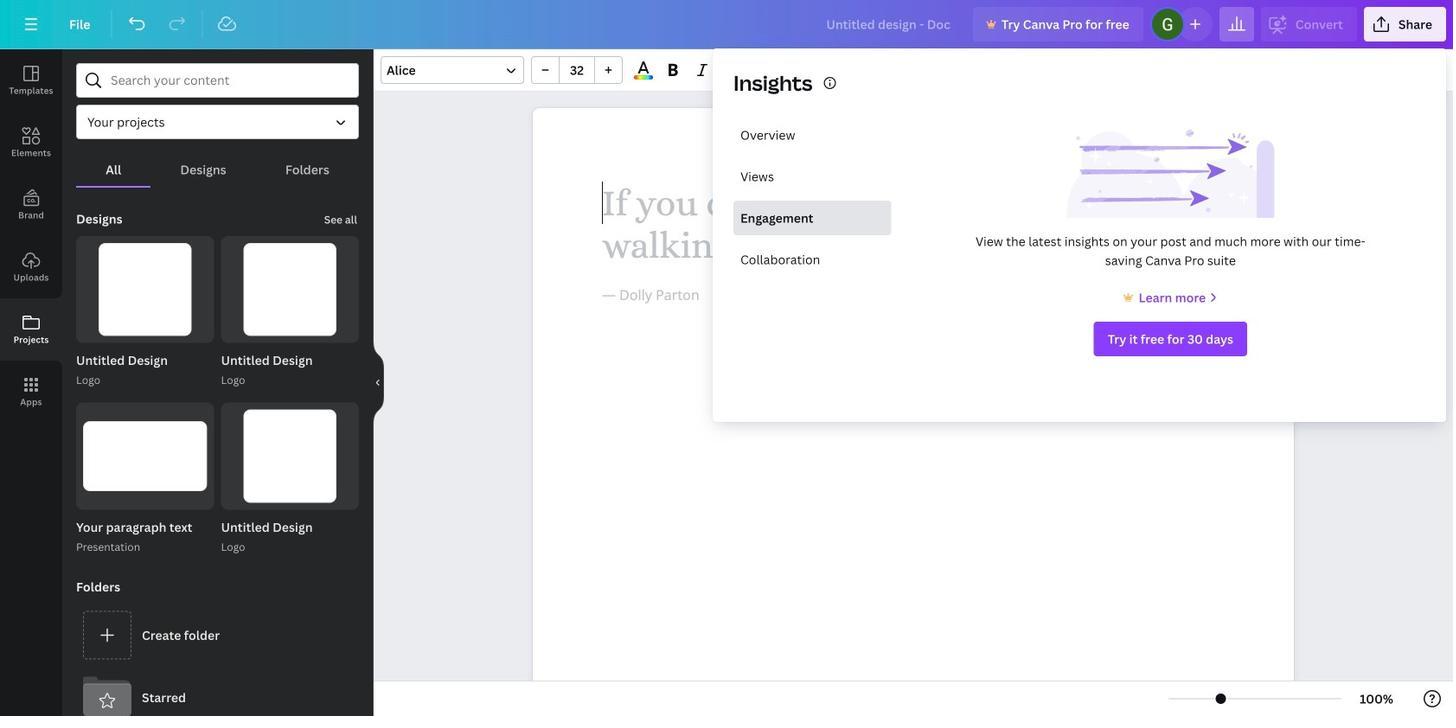 Task type: describe. For each thing, give the bounding box(es) containing it.
Design title text field
[[813, 7, 966, 42]]

main menu bar
[[0, 0, 1454, 49]]

Select ownership filter button
[[76, 105, 359, 139]]



Task type: vqa. For each thing, say whether or not it's contained in the screenshot.
Design title text box at the right of page
yes



Task type: locate. For each thing, give the bounding box(es) containing it.
None text field
[[533, 108, 1294, 716]]

– – number field
[[565, 62, 589, 78]]

Zoom button
[[1349, 685, 1405, 713]]

group
[[531, 56, 623, 84], [76, 236, 214, 389], [76, 236, 214, 343], [221, 236, 359, 389], [221, 236, 359, 343], [76, 403, 214, 556], [76, 403, 214, 510], [221, 403, 359, 556], [221, 403, 359, 510]]

hide image
[[373, 341, 384, 424]]

Search your content search field
[[111, 64, 348, 97]]

color range image
[[634, 75, 653, 80]]

side panel tab list
[[0, 49, 62, 423]]



